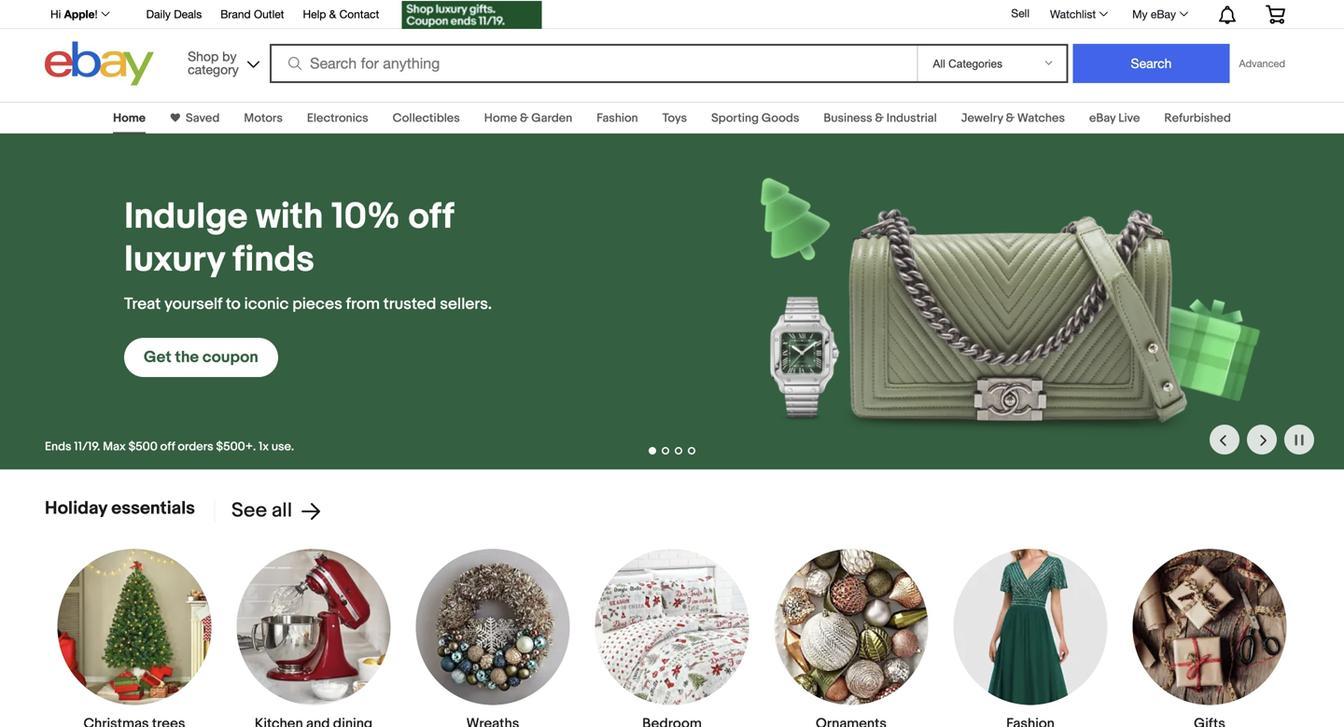 Task type: describe. For each thing, give the bounding box(es) containing it.
$500+.
[[216, 440, 256, 454]]

get the coupon link
[[124, 338, 278, 377]]

ends
[[45, 440, 71, 454]]

help & contact link
[[303, 5, 379, 25]]

daily deals link
[[146, 5, 202, 25]]

sporting goods link
[[712, 111, 800, 126]]

sell link
[[1004, 7, 1039, 20]]

sporting
[[712, 111, 759, 126]]

& for business
[[876, 111, 884, 126]]

industrial
[[887, 111, 938, 126]]

max
[[103, 440, 126, 454]]

indulge with 10% off luxury finds
[[124, 196, 454, 282]]

shop by category
[[188, 49, 239, 77]]

to
[[226, 295, 241, 314]]

toys
[[663, 111, 687, 126]]

apple
[[64, 7, 95, 21]]

fashion
[[597, 111, 639, 126]]

get the coupon
[[144, 348, 259, 368]]

watchlist
[[1051, 7, 1097, 21]]

watchlist link
[[1040, 3, 1117, 25]]

treat
[[124, 295, 161, 314]]

help
[[303, 7, 326, 21]]

motors
[[244, 111, 283, 126]]

the
[[175, 348, 199, 368]]

coupon
[[203, 348, 259, 368]]

indulge with 10% off luxury finds link
[[124, 196, 506, 282]]

1x
[[259, 440, 269, 454]]

hi
[[50, 7, 61, 21]]

sellers.
[[440, 295, 492, 314]]

sell
[[1012, 7, 1030, 20]]

get the coupon image
[[402, 1, 542, 29]]

by
[[222, 49, 237, 64]]

trusted
[[384, 295, 437, 314]]

business
[[824, 111, 873, 126]]

shop
[[188, 49, 219, 64]]

see
[[232, 499, 267, 523]]

& for help
[[329, 7, 336, 21]]

daily
[[146, 7, 171, 21]]

pieces
[[293, 295, 343, 314]]

ebay live link
[[1090, 111, 1141, 126]]

my ebay
[[1133, 7, 1177, 21]]

10%
[[332, 196, 401, 239]]

help & contact
[[303, 7, 379, 21]]

shop by category button
[[179, 42, 263, 82]]

your shopping cart image
[[1266, 5, 1287, 24]]

brand
[[221, 7, 251, 21]]

use.
[[272, 440, 294, 454]]

none submit inside "shop by category" banner
[[1074, 44, 1231, 83]]

off inside indulge with 10% off luxury finds
[[409, 196, 454, 239]]

brand outlet link
[[221, 5, 284, 25]]

home & garden link
[[485, 111, 573, 126]]

my ebay link
[[1123, 3, 1197, 25]]

yourself
[[164, 295, 222, 314]]

advanced
[[1240, 57, 1286, 70]]

deals
[[174, 7, 202, 21]]

11/19.
[[74, 440, 100, 454]]

jewelry & watches link
[[962, 111, 1066, 126]]

ebay inside account navigation
[[1152, 7, 1177, 21]]

home for home
[[113, 111, 146, 126]]

business & industrial
[[824, 111, 938, 126]]

fashion link
[[597, 111, 639, 126]]

watches
[[1018, 111, 1066, 126]]

live
[[1119, 111, 1141, 126]]

with
[[256, 196, 324, 239]]



Task type: vqa. For each thing, say whether or not it's contained in the screenshot.
Help's the &
yes



Task type: locate. For each thing, give the bounding box(es) containing it.
home left saved link
[[113, 111, 146, 126]]

see all
[[232, 499, 292, 523]]

advanced link
[[1231, 45, 1295, 82]]

finds
[[233, 239, 315, 282]]

outlet
[[254, 7, 284, 21]]

account navigation
[[40, 0, 1300, 31]]

refurbished link
[[1165, 111, 1232, 126]]

holiday essentials link
[[45, 498, 195, 520]]

treat yourself to iconic pieces from trusted sellers.
[[124, 295, 492, 314]]

shop by category banner
[[40, 0, 1300, 91]]

home left "garden"
[[485, 111, 518, 126]]

off right $500
[[160, 440, 175, 454]]

electronics link
[[307, 111, 369, 126]]

1 vertical spatial off
[[160, 440, 175, 454]]

off
[[409, 196, 454, 239], [160, 440, 175, 454]]

off right 10%
[[409, 196, 454, 239]]

0 horizontal spatial off
[[160, 440, 175, 454]]

0 horizontal spatial ebay
[[1090, 111, 1116, 126]]

brand outlet
[[221, 7, 284, 21]]

business & industrial link
[[824, 111, 938, 126]]

all
[[272, 499, 292, 523]]

& for home
[[520, 111, 529, 126]]

1 horizontal spatial ebay
[[1152, 7, 1177, 21]]

indulge
[[124, 196, 248, 239]]

ebay live
[[1090, 111, 1141, 126]]

None submit
[[1074, 44, 1231, 83]]

holiday essentials
[[45, 498, 195, 520]]

& for jewelry
[[1007, 111, 1015, 126]]

collectibles link
[[393, 111, 460, 126]]

home for home & garden
[[485, 111, 518, 126]]

motors link
[[244, 111, 283, 126]]

see all link
[[214, 499, 322, 523]]

luxury
[[124, 239, 225, 282]]

1 home from the left
[[113, 111, 146, 126]]

home & garden
[[485, 111, 573, 126]]

saved link
[[180, 111, 220, 126]]

jewelry
[[962, 111, 1004, 126]]

saved
[[186, 111, 220, 126]]

2 home from the left
[[485, 111, 518, 126]]

&
[[329, 7, 336, 21], [520, 111, 529, 126], [876, 111, 884, 126], [1007, 111, 1015, 126]]

0 vertical spatial ebay
[[1152, 7, 1177, 21]]

toys link
[[663, 111, 687, 126]]

get
[[144, 348, 172, 368]]

collectibles
[[393, 111, 460, 126]]

category
[[188, 62, 239, 77]]

& right business
[[876, 111, 884, 126]]

home
[[113, 111, 146, 126], [485, 111, 518, 126]]

refurbished
[[1165, 111, 1232, 126]]

jewelry & watches
[[962, 111, 1066, 126]]

orders
[[178, 440, 214, 454]]

my
[[1133, 7, 1148, 21]]

goods
[[762, 111, 800, 126]]

ends 11/19. max $500 off orders $500+. 1x use.
[[45, 440, 294, 454]]

0 horizontal spatial home
[[113, 111, 146, 126]]

& left "garden"
[[520, 111, 529, 126]]

garden
[[532, 111, 573, 126]]

& right jewelry
[[1007, 111, 1015, 126]]

holiday
[[45, 498, 107, 520]]

1 vertical spatial ebay
[[1090, 111, 1116, 126]]

daily deals
[[146, 7, 202, 21]]

ebay left live
[[1090, 111, 1116, 126]]

!
[[95, 7, 98, 21]]

1 horizontal spatial off
[[409, 196, 454, 239]]

1 horizontal spatial home
[[485, 111, 518, 126]]

from
[[346, 295, 380, 314]]

$500
[[128, 440, 158, 454]]

hi apple !
[[50, 7, 98, 21]]

& right help
[[329, 7, 336, 21]]

ebay right my
[[1152, 7, 1177, 21]]

contact
[[340, 7, 379, 21]]

iconic
[[244, 295, 289, 314]]

0 vertical spatial off
[[409, 196, 454, 239]]

sporting goods
[[712, 111, 800, 126]]

essentials
[[111, 498, 195, 520]]

& inside account navigation
[[329, 7, 336, 21]]

electronics
[[307, 111, 369, 126]]

ebay
[[1152, 7, 1177, 21], [1090, 111, 1116, 126]]

Search for anything text field
[[273, 46, 914, 81]]



